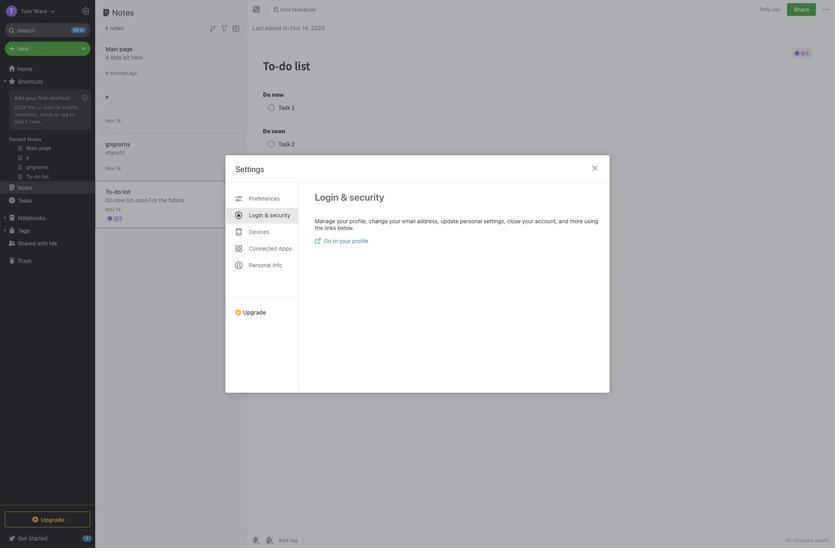 Task type: vqa. For each thing, say whether or not it's contained in the screenshot.
trash,
no



Task type: locate. For each thing, give the bounding box(es) containing it.
0 horizontal spatial do
[[106, 197, 113, 203]]

nov 14 down sfgnsfd
[[106, 165, 121, 171]]

add
[[14, 118, 23, 125]]

tree
[[0, 62, 95, 505]]

2 nov 14 from the top
[[106, 165, 121, 171]]

security up the profile,
[[350, 192, 384, 203]]

main page
[[106, 45, 133, 52]]

1 vertical spatial 14
[[116, 165, 121, 171]]

& down preferences
[[265, 212, 269, 219]]

add your first shortcut
[[14, 95, 70, 101]]

0 horizontal spatial upgrade button
[[5, 512, 90, 528]]

nov 14 up gngnsrns
[[106, 118, 121, 124]]

first
[[281, 6, 291, 13]]

14 for e
[[116, 118, 121, 124]]

1 vertical spatial upgrade
[[41, 516, 65, 523]]

first notebook button
[[271, 4, 319, 15]]

login up the manage
[[315, 192, 339, 203]]

ago
[[129, 70, 137, 76]]

0 horizontal spatial security
[[270, 212, 291, 219]]

all
[[786, 537, 792, 544]]

1 vertical spatial security
[[270, 212, 291, 219]]

None search field
[[10, 23, 85, 37]]

page
[[120, 45, 133, 52]]

shared
[[17, 240, 36, 247]]

...
[[37, 104, 42, 110]]

2 vertical spatial 14
[[116, 207, 121, 212]]

bit
[[123, 54, 130, 61]]

nov down sfgnsfd
[[106, 165, 114, 171]]

1 14 from the top
[[116, 118, 121, 124]]

nov
[[291, 24, 301, 31], [106, 118, 114, 124], [106, 165, 114, 171], [106, 207, 114, 212]]

1 horizontal spatial security
[[350, 192, 384, 203]]

1 vertical spatial on
[[55, 104, 61, 110]]

0 horizontal spatial to
[[70, 111, 75, 117]]

the
[[28, 104, 35, 110], [159, 197, 167, 203], [315, 225, 323, 231]]

settings image
[[81, 6, 90, 16]]

your inside group
[[25, 95, 36, 101]]

trash link
[[0, 254, 95, 267]]

apps
[[279, 245, 292, 252]]

1 do from the left
[[106, 197, 113, 203]]

share
[[794, 6, 810, 13]]

4
[[105, 25, 108, 31]]

shortcuts
[[18, 78, 43, 85]]

3 nov 14 from the top
[[106, 207, 121, 212]]

1 nov 14 from the top
[[106, 118, 121, 124]]

expand tags image
[[2, 227, 8, 234]]

notebooks link
[[0, 211, 95, 224]]

profile
[[352, 238, 369, 244]]

1 horizontal spatial upgrade button
[[226, 298, 299, 319]]

0 vertical spatial 14
[[116, 118, 121, 124]]

add a reminder image
[[251, 536, 261, 545]]

nov up 0/3
[[106, 207, 114, 212]]

2023
[[311, 24, 325, 31]]

0 horizontal spatial the
[[28, 104, 35, 110]]

main
[[106, 45, 118, 52]]

1 vertical spatial &
[[265, 212, 269, 219]]

1 vertical spatial notes
[[27, 136, 42, 142]]

2 14 from the top
[[116, 165, 121, 171]]

tab list
[[226, 183, 299, 393]]

nov left "14,"
[[291, 24, 301, 31]]

on
[[283, 24, 289, 31], [55, 104, 61, 110]]

below.
[[338, 225, 354, 231]]

notebooks
[[18, 214, 46, 221]]

notes right recent
[[27, 136, 42, 142]]

1 vertical spatial login & security
[[249, 212, 291, 219]]

on left a
[[55, 104, 61, 110]]

only
[[760, 6, 771, 12]]

nov 14 up 0/3
[[106, 207, 121, 212]]

1 horizontal spatial the
[[159, 197, 167, 203]]

0 vertical spatial upgrade
[[243, 309, 266, 316]]

0 vertical spatial nov 14
[[106, 118, 121, 124]]

the right for
[[159, 197, 167, 203]]

nov down e at the left top of the page
[[106, 118, 114, 124]]

click
[[14, 104, 26, 110]]

to-do list
[[106, 188, 130, 195]]

0 horizontal spatial login
[[249, 212, 263, 219]]

notes inside group
[[27, 136, 42, 142]]

notes
[[110, 25, 124, 31]]

1 vertical spatial nov 14
[[106, 165, 121, 171]]

on inside the icon on a note, notebook, stack or tag to add it here.
[[55, 104, 61, 110]]

home
[[17, 65, 33, 72]]

upgrade
[[243, 309, 266, 316], [41, 516, 65, 523]]

notes
[[112, 8, 134, 17], [27, 136, 42, 142], [17, 184, 33, 191]]

0/3
[[114, 216, 122, 222]]

the left links
[[315, 225, 323, 231]]

nov inside note window element
[[291, 24, 301, 31]]

1 vertical spatial the
[[159, 197, 167, 203]]

to right go
[[333, 238, 338, 244]]

all changes saved
[[786, 537, 829, 544]]

4 notes
[[105, 25, 124, 31]]

manage
[[315, 218, 335, 225]]

recent notes
[[9, 136, 42, 142]]

notes up tasks
[[17, 184, 33, 191]]

the left ... at the left top of the page
[[28, 104, 35, 110]]

your left email
[[390, 218, 401, 225]]

2 vertical spatial the
[[315, 225, 323, 231]]

change
[[369, 218, 388, 225]]

0 horizontal spatial login & security
[[249, 212, 291, 219]]

0 horizontal spatial on
[[55, 104, 61, 110]]

1 vertical spatial login
[[249, 212, 263, 219]]

me
[[49, 240, 57, 247]]

group
[[0, 88, 95, 184]]

1 horizontal spatial to
[[333, 238, 338, 244]]

do
[[106, 197, 113, 203], [126, 197, 133, 203]]

home link
[[0, 62, 95, 75]]

upgrade button
[[226, 298, 299, 319], [5, 512, 90, 528]]

1 horizontal spatial do
[[126, 197, 133, 203]]

a
[[62, 104, 65, 110]]

here.
[[29, 118, 42, 125]]

& up below.
[[341, 192, 348, 203]]

notes link
[[0, 181, 95, 194]]

&
[[341, 192, 348, 203], [265, 212, 269, 219]]

0 vertical spatial &
[[341, 192, 348, 203]]

0 horizontal spatial &
[[265, 212, 269, 219]]

now
[[114, 197, 125, 203]]

your up click the ...
[[25, 95, 36, 101]]

using
[[585, 218, 599, 225]]

& inside tab list
[[265, 212, 269, 219]]

login up devices
[[249, 212, 263, 219]]

security down preferences
[[270, 212, 291, 219]]

14 down sfgnsfd
[[116, 165, 121, 171]]

2 vertical spatial nov 14
[[106, 207, 121, 212]]

do down "to-"
[[106, 197, 113, 203]]

1 horizontal spatial login & security
[[315, 192, 384, 203]]

14 up gngnsrns
[[116, 118, 121, 124]]

Search text field
[[10, 23, 85, 37]]

future
[[169, 197, 184, 203]]

nov 14 for gngnsrns
[[106, 165, 121, 171]]

to down note,
[[70, 111, 75, 117]]

do now do soon for the future
[[106, 197, 184, 203]]

0 vertical spatial to
[[70, 111, 75, 117]]

your right links
[[337, 218, 348, 225]]

recent
[[9, 136, 26, 142]]

9
[[106, 70, 109, 76]]

you
[[773, 6, 781, 12]]

shortcuts button
[[0, 75, 95, 88]]

do
[[114, 188, 121, 195]]

login & security up the profile,
[[315, 192, 384, 203]]

0 vertical spatial upgrade button
[[226, 298, 299, 319]]

notes up notes
[[112, 8, 134, 17]]

go to your profile button
[[315, 238, 369, 244]]

on right edited
[[283, 24, 289, 31]]

shortcut
[[49, 95, 70, 101]]

0 horizontal spatial upgrade
[[41, 516, 65, 523]]

0 vertical spatial the
[[28, 104, 35, 110]]

notes inside note list element
[[112, 8, 134, 17]]

2 horizontal spatial the
[[315, 225, 323, 231]]

login & security down preferences
[[249, 212, 291, 219]]

0 vertical spatial notes
[[112, 8, 134, 17]]

0 vertical spatial login
[[315, 192, 339, 203]]

personal
[[249, 262, 271, 269]]

0 vertical spatial on
[[283, 24, 289, 31]]

settings
[[236, 165, 264, 174]]

little
[[111, 54, 122, 61]]

14
[[116, 118, 121, 124], [116, 165, 121, 171], [116, 207, 121, 212]]

a little bit here
[[106, 54, 143, 61]]

profile,
[[350, 218, 368, 225]]

1 horizontal spatial on
[[283, 24, 289, 31]]

go
[[324, 238, 331, 244]]

or
[[54, 111, 59, 117]]

upgrade button inside tab list
[[226, 298, 299, 319]]

14 up 0/3
[[116, 207, 121, 212]]

do down list
[[126, 197, 133, 203]]



Task type: describe. For each thing, give the bounding box(es) containing it.
on inside note window element
[[283, 24, 289, 31]]

and
[[559, 218, 569, 225]]

with
[[37, 240, 48, 247]]

personal info
[[249, 262, 282, 269]]

preferences
[[249, 195, 280, 202]]

a
[[106, 54, 109, 61]]

1 horizontal spatial login
[[315, 192, 339, 203]]

note window element
[[246, 0, 836, 548]]

settings,
[[484, 218, 506, 225]]

note list element
[[95, 0, 246, 548]]

saved
[[815, 537, 829, 544]]

14 for gngnsrns
[[116, 165, 121, 171]]

the inside the manage your profile, change your email address, update personal settings, close your account, and more using the links below.
[[315, 225, 323, 231]]

1 horizontal spatial &
[[341, 192, 348, 203]]

trash
[[17, 257, 32, 264]]

share button
[[788, 3, 817, 16]]

the inside group
[[28, 104, 35, 110]]

add
[[14, 95, 24, 101]]

email
[[402, 218, 416, 225]]

only you
[[760, 6, 781, 12]]

notebook,
[[14, 111, 38, 117]]

0 vertical spatial login & security
[[315, 192, 384, 203]]

edited
[[265, 24, 281, 31]]

more
[[570, 218, 583, 225]]

new button
[[5, 42, 90, 56]]

first notebook
[[281, 6, 316, 13]]

gngnsrns sfgnsfd
[[106, 141, 130, 156]]

nov 14 for e
[[106, 118, 121, 124]]

update
[[441, 218, 459, 225]]

go to your profile
[[324, 238, 369, 244]]

links
[[325, 225, 336, 231]]

2 vertical spatial notes
[[17, 184, 33, 191]]

gngnsrns
[[106, 141, 130, 147]]

click the ...
[[14, 104, 42, 110]]

for
[[149, 197, 157, 203]]

add tag image
[[265, 536, 274, 545]]

tags button
[[0, 224, 95, 237]]

tags
[[18, 227, 30, 234]]

soon
[[135, 197, 147, 203]]

info
[[273, 262, 282, 269]]

to-
[[106, 188, 114, 195]]

your right close on the top of the page
[[523, 218, 534, 225]]

address,
[[417, 218, 439, 225]]

tag
[[61, 111, 68, 117]]

close image
[[590, 163, 600, 173]]

tree containing home
[[0, 62, 95, 505]]

changes
[[793, 537, 814, 544]]

1 vertical spatial upgrade button
[[5, 512, 90, 528]]

Note Editor text field
[[246, 38, 836, 532]]

shared with me link
[[0, 237, 95, 250]]

first
[[38, 95, 48, 101]]

icon on a note, notebook, stack or tag to add it here.
[[14, 104, 79, 125]]

2 do from the left
[[126, 197, 133, 203]]

it
[[25, 118, 28, 125]]

3 14 from the top
[[116, 207, 121, 212]]

close
[[507, 218, 521, 225]]

tasks button
[[0, 194, 95, 207]]

e
[[106, 93, 109, 100]]

last
[[253, 24, 264, 31]]

connected apps
[[249, 245, 292, 252]]

personal
[[460, 218, 482, 225]]

stack
[[40, 111, 53, 117]]

the inside note list element
[[159, 197, 167, 203]]

tab list containing preferences
[[226, 183, 299, 393]]

to inside the icon on a note, notebook, stack or tag to add it here.
[[70, 111, 75, 117]]

expand notebooks image
[[2, 215, 8, 221]]

list
[[123, 188, 130, 195]]

account,
[[535, 218, 558, 225]]

1 vertical spatial to
[[333, 238, 338, 244]]

sfgnsfd
[[106, 149, 125, 156]]

notebook
[[292, 6, 316, 13]]

shared with me
[[17, 240, 57, 247]]

0 vertical spatial security
[[350, 192, 384, 203]]

expand note image
[[252, 5, 261, 14]]

new
[[17, 45, 29, 52]]

tasks
[[17, 197, 32, 204]]

14,
[[302, 24, 310, 31]]

1 horizontal spatial upgrade
[[243, 309, 266, 316]]

devices
[[249, 229, 269, 235]]

group containing add your first shortcut
[[0, 88, 95, 184]]

manage your profile, change your email address, update personal settings, close your account, and more using the links below.
[[315, 218, 599, 231]]

9 minutes ago
[[106, 70, 137, 76]]

minutes
[[110, 70, 128, 76]]

here
[[131, 54, 143, 61]]

your down below.
[[340, 238, 351, 244]]

connected
[[249, 245, 277, 252]]

icon
[[43, 104, 54, 110]]

last edited on nov 14, 2023
[[253, 24, 325, 31]]



